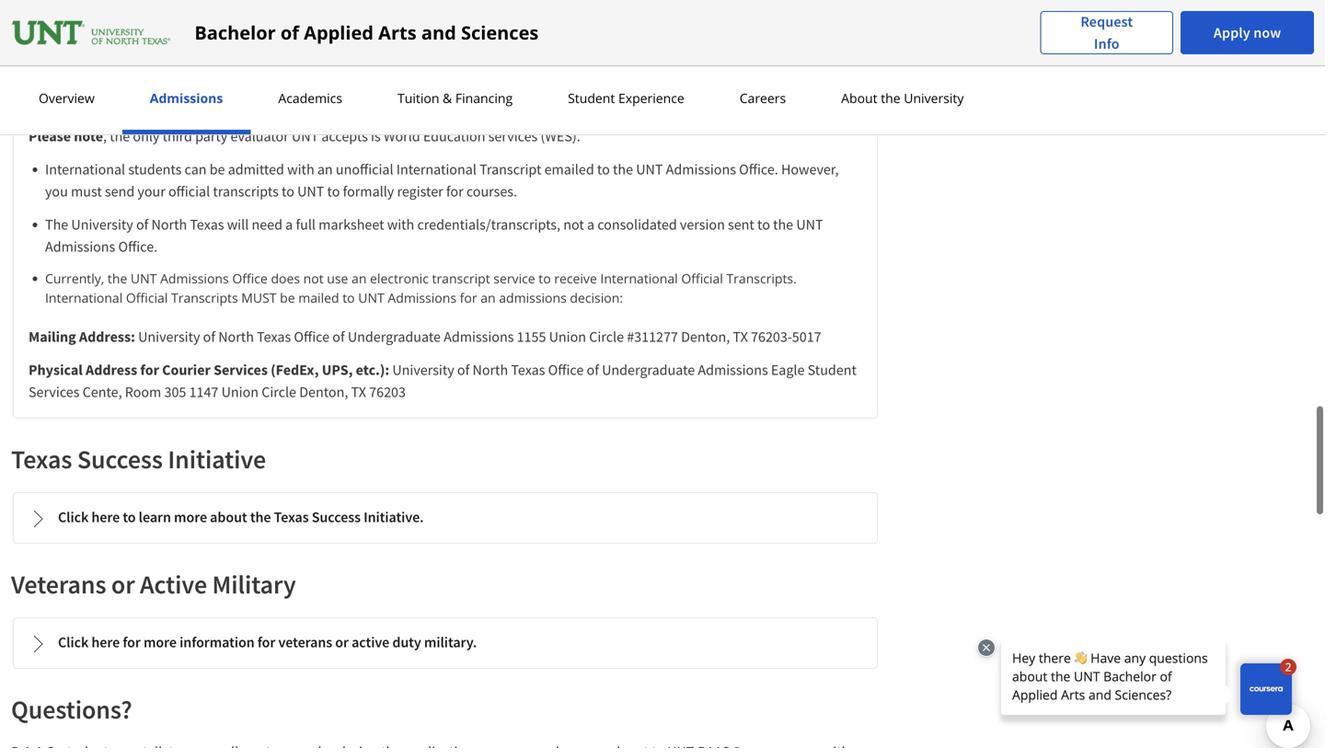 Task type: locate. For each thing, give the bounding box(es) containing it.
only down sat/act
[[692, 47, 717, 64]]

1 horizontal spatial success
[[312, 508, 361, 526]]

bachelor of applied arts and sciences
[[194, 20, 539, 45]]

click up the veterans
[[58, 508, 89, 526]]

1 horizontal spatial tx
[[733, 328, 748, 346]]

test
[[727, 0, 750, 11]]

2 horizontal spatial an
[[481, 289, 496, 306]]

students inside international students who attend and graduate from high schools overseas are not required to submit sat/act test scores for admission.
[[128, 0, 182, 11]]

0 horizontal spatial accept
[[203, 47, 242, 64]]

a left full at left
[[285, 215, 293, 234]]

0 vertical spatial here
[[91, 508, 120, 526]]

union inside university of north texas office of undergraduate admissions eagle student services cente, room 305 1147 union circle denton, tx 76203
[[221, 383, 259, 401]]

international up admission.
[[45, 0, 125, 11]]

circle down (fedex,
[[262, 383, 296, 401]]

international
[[763, 47, 840, 64]]

please
[[29, 127, 71, 145]]

0 vertical spatial sent
[[281, 105, 308, 123]]

admissions
[[75, 47, 143, 64], [597, 47, 665, 64], [150, 89, 223, 107], [666, 160, 736, 179], [45, 237, 115, 256], [160, 270, 229, 287], [388, 289, 456, 306], [444, 328, 514, 346], [698, 361, 768, 379]]

0 horizontal spatial office
[[232, 270, 268, 287]]

currently,
[[45, 270, 104, 287]]

2 students from the top
[[128, 160, 182, 179]]

will up experience
[[669, 47, 688, 64]]

does
[[147, 47, 176, 64], [271, 270, 300, 287]]

international
[[45, 0, 125, 11], [29, 105, 109, 123], [45, 160, 125, 179], [396, 160, 477, 179], [600, 270, 678, 287], [45, 289, 123, 306]]

a left consolidated
[[587, 215, 594, 234]]

for down the veterans or active military
[[123, 633, 141, 652]]

the right about at the right
[[881, 89, 901, 107]]

language inside international official transcripts must be sent to unt in their native language and english. the english translation must be certified. please note , the only third party evaluator unt accepts is world education services (wes).
[[445, 105, 505, 123]]

tx down etc.):
[[351, 383, 366, 401]]

transcripts
[[158, 105, 226, 123], [171, 289, 238, 306]]

2 vertical spatial or
[[335, 633, 349, 652]]

0 horizontal spatial from
[[206, 66, 235, 84]]

denton,
[[681, 328, 730, 346], [299, 383, 348, 401]]

here left the learn
[[91, 508, 120, 526]]

to up 'admissions'
[[539, 270, 551, 287]]

overview link
[[33, 89, 100, 107]]

#311277
[[627, 328, 678, 346]]

will left need
[[227, 215, 249, 234]]

1 vertical spatial from
[[206, 66, 235, 84]]

admissions inside international students can be admitted with an unofficial international transcript emailed to the unt admissions office. however, you must send your official transcripts to unt to formally register for courses.
[[666, 160, 736, 179]]

2 vertical spatial office
[[548, 361, 584, 379]]

0 vertical spatial official
[[112, 105, 155, 123]]

international inside international students who attend and graduate from high schools overseas are not required to submit sat/act test scores for admission.
[[45, 0, 125, 11]]

to inside international official transcripts must be sent to unt in their native language and english. the english translation must be certified. please note , the only third party evaluator unt accepts is world education services (wes).
[[311, 105, 324, 123]]

1 horizontal spatial only
[[692, 47, 717, 64]]

office. down your on the top left
[[118, 237, 157, 256]]

0 horizontal spatial only
[[133, 127, 160, 145]]

more right the learn
[[174, 508, 207, 526]]

circle down decision:
[[589, 328, 624, 346]]

currently, the unt admissions office does not use an electronic transcript service to receive international official transcripts. international official transcripts must be mailed to unt admissions for an admissions decision:
[[45, 270, 797, 306]]

1 vertical spatial the
[[45, 215, 68, 234]]

0 horizontal spatial sent
[[281, 105, 308, 123]]

the right ,
[[110, 127, 130, 145]]

for right register at the top left of the page
[[446, 182, 463, 201]]

admissions up 'version'
[[666, 160, 736, 179]]

certified.
[[782, 105, 837, 123]]

not right are
[[533, 0, 554, 11]]

university of north texas office of undergraduate admissions eagle student services cente, room 305 1147 union circle denton, tx 76203
[[29, 361, 857, 401]]

here inside 'dropdown button'
[[91, 508, 120, 526]]

success left initiative.
[[312, 508, 361, 526]]

1 vertical spatial union
[[221, 383, 259, 401]]

the
[[881, 89, 901, 107], [110, 127, 130, 145], [613, 160, 633, 179], [773, 215, 793, 234], [108, 270, 127, 287], [250, 508, 271, 526]]

world
[[384, 127, 420, 145]]

0 horizontal spatial the
[[45, 215, 68, 234]]

or down applied
[[340, 47, 353, 64]]

the right emailed
[[613, 160, 633, 179]]

office up (fedex,
[[294, 328, 330, 346]]

0 vertical spatial language
[[402, 47, 460, 64]]

admissions up currently,
[[45, 237, 115, 256]]

be right the must
[[280, 289, 295, 306]]

active
[[140, 568, 207, 600]]

official
[[112, 105, 155, 123], [681, 270, 723, 287], [126, 289, 168, 306]]

official inside international official transcripts must be sent to unt in their native language and english. the english translation must be certified. please note , the only third party evaluator unt accepts is world education services (wes).
[[112, 105, 155, 123]]

0 horizontal spatial north
[[151, 215, 187, 234]]

tuition & financing
[[398, 89, 513, 107]]

or inside unt admissions does not accept developmental or english language classes as credit. unt admissions will only accept international vocational/technical credit from a university level technical program.
[[340, 47, 353, 64]]

0 horizontal spatial undergraduate
[[348, 328, 441, 346]]

1 horizontal spatial circle
[[589, 328, 624, 346]]

admissions down 'official'
[[160, 270, 229, 287]]

not up mailed
[[303, 270, 324, 287]]

accept down bachelor
[[203, 47, 242, 64]]

1 here from the top
[[91, 508, 120, 526]]

only inside unt admissions does not accept developmental or english language classes as credit. unt admissions will only accept international vocational/technical credit from a university level technical program.
[[692, 47, 717, 64]]

be
[[263, 105, 278, 123], [764, 105, 780, 123], [210, 160, 225, 179], [280, 289, 295, 306]]

in
[[356, 105, 368, 123]]

or left the active on the left of page
[[335, 633, 349, 652]]

an down service
[[481, 289, 496, 306]]

with down register at the top left of the page
[[387, 215, 414, 234]]

1 horizontal spatial must
[[229, 105, 260, 123]]

1 vertical spatial denton,
[[299, 383, 348, 401]]

1 horizontal spatial services
[[214, 361, 268, 379]]

1 horizontal spatial from
[[342, 0, 371, 11]]

0 vertical spatial from
[[342, 0, 371, 11]]

1 vertical spatial click
[[58, 633, 89, 652]]

1 horizontal spatial undergraduate
[[602, 361, 695, 379]]

not up receive on the top
[[563, 215, 584, 234]]

about the university
[[841, 89, 964, 107]]

1 vertical spatial office.
[[118, 237, 157, 256]]

admissions down credit
[[150, 89, 223, 107]]

0 vertical spatial circle
[[589, 328, 624, 346]]

active
[[352, 633, 389, 652]]

student inside university of north texas office of undergraduate admissions eagle student services cente, room 305 1147 union circle denton, tx 76203
[[808, 361, 857, 379]]

0 horizontal spatial and
[[257, 0, 281, 11]]

with inside the 'the university of north texas will need a full marksheet with credentials/transcripts, not a consolidated version sent to the unt admissions office.'
[[387, 215, 414, 234]]

more
[[174, 508, 207, 526], [144, 633, 177, 652]]

be inside international students can be admitted with an unofficial international transcript emailed to the unt admissions office. however, you must send your official transcripts to unt to formally register for courses.
[[210, 160, 225, 179]]

students left who
[[128, 0, 182, 11]]

1 horizontal spatial and
[[421, 20, 456, 45]]

2 horizontal spatial and
[[508, 105, 532, 123]]

and inside international students who attend and graduate from high schools overseas are not required to submit sat/act test scores for admission.
[[257, 0, 281, 11]]

careers link
[[734, 89, 792, 107]]

unt down 'academics' link
[[292, 127, 319, 145]]

2 vertical spatial official
[[126, 289, 168, 306]]

list containing international students can be admitted with an unofficial international transcript emailed to the unt admissions office. however, you must send your official transcripts to unt to formally register for courses.
[[36, 158, 862, 307]]

1 click from the top
[[58, 508, 89, 526]]

language up program.
[[402, 47, 460, 64]]

north down mailing address: university of north texas office of undergraduate admissions 1155 union circle #311277 denton, tx 76203-5017
[[472, 361, 508, 379]]

and up services
[[508, 105, 532, 123]]

version
[[680, 215, 725, 234]]

texas success initiative
[[11, 443, 266, 475]]

denton, down ups,
[[299, 383, 348, 401]]

0 vertical spatial click
[[58, 508, 89, 526]]

1 vertical spatial an
[[352, 270, 367, 287]]

north up 'physical address for courier services (fedex, ups, etc.):'
[[218, 328, 254, 346]]

from right credit
[[206, 66, 235, 84]]

official down 'version'
[[681, 270, 723, 287]]

0 horizontal spatial does
[[147, 47, 176, 64]]

1 horizontal spatial english
[[612, 105, 657, 123]]

0 vertical spatial or
[[340, 47, 353, 64]]

1155
[[517, 328, 546, 346]]

international students who attend and graduate from high schools overseas are not required to submit sat/act test scores for admission.
[[45, 0, 812, 33]]

1 vertical spatial or
[[111, 568, 135, 600]]

university down the send
[[71, 215, 133, 234]]

1 horizontal spatial north
[[218, 328, 254, 346]]

to left the learn
[[123, 508, 136, 526]]

2 vertical spatial an
[[481, 289, 496, 306]]

to up transcripts.
[[757, 215, 770, 234]]

2 vertical spatial north
[[472, 361, 508, 379]]

0 horizontal spatial english
[[356, 47, 399, 64]]

with
[[287, 160, 314, 179], [387, 215, 414, 234]]

2 vertical spatial and
[[508, 105, 532, 123]]

who
[[185, 0, 211, 11]]

1 horizontal spatial the
[[586, 105, 609, 123]]

0 vertical spatial an
[[317, 160, 333, 179]]

for inside international students can be admitted with an unofficial international transcript emailed to the unt admissions office. however, you must send your official transcripts to unt to formally register for courses.
[[446, 182, 463, 201]]

use
[[327, 270, 348, 287]]

admissions down 76203-
[[698, 361, 768, 379]]

evaluator
[[230, 127, 289, 145]]

0 vertical spatial only
[[692, 47, 717, 64]]

required
[[557, 0, 610, 11]]

0 vertical spatial denton,
[[681, 328, 730, 346]]

will inside the 'the university of north texas will need a full marksheet with credentials/transcripts, not a consolidated version sent to the unt admissions office.'
[[227, 215, 249, 234]]

success
[[77, 443, 163, 475], [312, 508, 361, 526]]

courier
[[162, 361, 211, 379]]

texas down physical
[[11, 443, 72, 475]]

the up transcripts.
[[773, 215, 793, 234]]

1 vertical spatial here
[[91, 633, 120, 652]]

unt down however, at top right
[[796, 215, 823, 234]]

the university of north texas will need a full marksheet with credentials/transcripts, not a consolidated version sent to the unt admissions office.
[[45, 215, 823, 256]]

must up evaluator
[[229, 105, 260, 123]]

international up please
[[29, 105, 109, 123]]

1 vertical spatial and
[[421, 20, 456, 45]]

2 accept from the left
[[721, 47, 760, 64]]

from inside international students who attend and graduate from high schools overseas are not required to submit sat/act test scores for admission.
[[342, 0, 371, 11]]

0 vertical spatial undergraduate
[[348, 328, 441, 346]]

must right you
[[71, 182, 102, 201]]

english left translation
[[612, 105, 657, 123]]

unt down admission.
[[45, 47, 71, 64]]

1 horizontal spatial a
[[285, 215, 293, 234]]

0 horizontal spatial with
[[287, 160, 314, 179]]

1 horizontal spatial sent
[[728, 215, 754, 234]]

be right can
[[210, 160, 225, 179]]

student
[[568, 89, 615, 107], [808, 361, 857, 379]]

circle
[[589, 328, 624, 346], [262, 383, 296, 401]]

texas
[[190, 215, 224, 234], [257, 328, 291, 346], [511, 361, 545, 379], [11, 443, 72, 475], [274, 508, 309, 526]]

english up technical at top left
[[356, 47, 399, 64]]

for
[[795, 0, 812, 11], [446, 182, 463, 201], [460, 289, 477, 306], [140, 361, 159, 379], [123, 633, 141, 652], [257, 633, 275, 652]]

third
[[162, 127, 192, 145]]

request info button
[[1040, 11, 1173, 55]]

tuition & financing link
[[392, 89, 518, 107]]

1 vertical spatial student
[[808, 361, 857, 379]]

you
[[45, 182, 68, 201]]

more left information
[[144, 633, 177, 652]]

mailing address: university of north texas office of undergraduate admissions 1155 union circle #311277 denton, tx 76203-5017
[[29, 328, 821, 346]]

to inside international students who attend and graduate from high schools overseas are not required to submit sat/act test scores for admission.
[[613, 0, 625, 11]]

program.
[[399, 66, 454, 84]]

click down the veterans
[[58, 633, 89, 652]]

however,
[[781, 160, 839, 179]]

2 click from the top
[[58, 633, 89, 652]]

student experience
[[568, 89, 684, 107]]

union
[[549, 328, 586, 346], [221, 383, 259, 401]]

1 horizontal spatial denton,
[[681, 328, 730, 346]]

a inside unt admissions does not accept developmental or english language classes as credit. unt admissions will only accept international vocational/technical credit from a university level technical program.
[[239, 66, 246, 84]]

english inside unt admissions does not accept developmental or english language classes as credit. unt admissions will only accept international vocational/technical credit from a university level technical program.
[[356, 47, 399, 64]]

0 vertical spatial more
[[174, 508, 207, 526]]

texas down 'official'
[[190, 215, 224, 234]]

student down 5017
[[808, 361, 857, 379]]

0 vertical spatial and
[[257, 0, 281, 11]]

1 horizontal spatial an
[[352, 270, 367, 287]]

consolidated
[[597, 215, 677, 234]]

international inside international official transcripts must be sent to unt in their native language and english. the english translation must be certified. please note , the only third party evaluator unt accepts is world education services (wes).
[[29, 105, 109, 123]]

north
[[151, 215, 187, 234], [218, 328, 254, 346], [472, 361, 508, 379]]

1 vertical spatial tx
[[351, 383, 366, 401]]

denton, inside university of north texas office of undergraduate admissions eagle student services cente, room 305 1147 union circle denton, tx 76203
[[299, 383, 348, 401]]

language
[[402, 47, 460, 64], [445, 105, 505, 123]]

sent inside the 'the university of north texas will need a full marksheet with credentials/transcripts, not a consolidated version sent to the unt admissions office.'
[[728, 215, 754, 234]]

north down your on the top left
[[151, 215, 187, 234]]

high
[[374, 0, 401, 11]]

click inside click here to learn more about the texas success initiative. 'dropdown button'
[[58, 508, 89, 526]]

language inside unt admissions does not accept developmental or english language classes as credit. unt admissions will only accept international vocational/technical credit from a university level technical program.
[[402, 47, 460, 64]]

university right about at the right
[[904, 89, 964, 107]]

1 horizontal spatial accept
[[721, 47, 760, 64]]

texas right about
[[274, 508, 309, 526]]

the right english.
[[586, 105, 609, 123]]

denton, right #311277
[[681, 328, 730, 346]]

sent right 'version'
[[728, 215, 754, 234]]

does up credit
[[147, 47, 176, 64]]

students inside international students can be admitted with an unofficial international transcript emailed to the unt admissions office. however, you must send your official transcripts to unt to formally register for courses.
[[128, 160, 182, 179]]

unt
[[45, 47, 71, 64], [567, 47, 593, 64], [326, 105, 353, 123], [292, 127, 319, 145], [636, 160, 663, 179], [297, 182, 324, 201], [796, 215, 823, 234], [131, 270, 157, 287], [358, 289, 384, 306]]

services down physical
[[29, 383, 80, 401]]

students for who
[[128, 0, 182, 11]]

transcripts up third
[[158, 105, 226, 123]]

texas inside the 'the university of north texas will need a full marksheet with credentials/transcripts, not a consolidated version sent to the unt admissions office.'
[[190, 215, 224, 234]]

tx left 76203-
[[733, 328, 748, 346]]

university
[[904, 89, 964, 107], [71, 215, 133, 234], [138, 328, 200, 346], [392, 361, 454, 379]]

and right attend
[[257, 0, 281, 11]]

0 horizontal spatial an
[[317, 160, 333, 179]]

0 vertical spatial english
[[356, 47, 399, 64]]

1 horizontal spatial office
[[294, 328, 330, 346]]

0 vertical spatial the
[[586, 105, 609, 123]]

the inside the 'the university of north texas will need a full marksheet with credentials/transcripts, not a consolidated version sent to the unt admissions office.'
[[773, 215, 793, 234]]

2 here from the top
[[91, 633, 120, 652]]

to right emailed
[[597, 160, 610, 179]]

will inside unt admissions does not accept developmental or english language classes as credit. unt admissions will only accept international vocational/technical credit from a university level technical program.
[[669, 47, 688, 64]]

unt up address:
[[131, 270, 157, 287]]

1 vertical spatial will
[[227, 215, 249, 234]]

be inside currently, the unt admissions office does not use an electronic transcript service to receive international official transcripts. international official transcripts must be mailed to unt admissions for an admissions decision:
[[280, 289, 295, 306]]

office inside currently, the unt admissions office does not use an electronic transcript service to receive international official transcripts. international official transcripts must be mailed to unt admissions for an admissions decision:
[[232, 270, 268, 287]]

international students who attend and graduate from high schools overseas are not required to submit sat/act test scores for admission. list
[[36, 0, 862, 85]]

0 vertical spatial union
[[549, 328, 586, 346]]

the right about
[[250, 508, 271, 526]]

click
[[58, 508, 89, 526], [58, 633, 89, 652]]

a left "university"
[[239, 66, 246, 84]]

0 horizontal spatial office.
[[118, 237, 157, 256]]

address:
[[79, 328, 135, 346]]

0 vertical spatial success
[[77, 443, 163, 475]]

0 vertical spatial will
[[669, 47, 688, 64]]

unt inside the 'the university of north texas will need a full marksheet with credentials/transcripts, not a consolidated version sent to the unt admissions office.'
[[796, 215, 823, 234]]

for right scores
[[795, 0, 812, 11]]

0 horizontal spatial services
[[29, 383, 80, 401]]

initiative
[[168, 443, 266, 475]]

north inside university of north texas office of undergraduate admissions eagle student services cente, room 305 1147 union circle denton, tx 76203
[[472, 361, 508, 379]]

translation
[[660, 105, 727, 123]]

services
[[488, 127, 538, 145]]

0 vertical spatial transcripts
[[158, 105, 226, 123]]

services
[[214, 361, 268, 379], [29, 383, 80, 401]]

unt down electronic
[[358, 289, 384, 306]]

the right currently,
[[108, 270, 127, 287]]

office for 76203
[[548, 361, 584, 379]]

0 vertical spatial office.
[[739, 160, 778, 179]]

0 horizontal spatial student
[[568, 89, 615, 107]]

1147
[[189, 383, 218, 401]]

1 vertical spatial with
[[387, 215, 414, 234]]

0 horizontal spatial will
[[227, 215, 249, 234]]

1 vertical spatial only
[[133, 127, 160, 145]]

of up 'physical address for courier services (fedex, ups, etc.):'
[[203, 328, 215, 346]]

to
[[613, 0, 625, 11], [311, 105, 324, 123], [597, 160, 610, 179], [282, 182, 294, 201], [327, 182, 340, 201], [757, 215, 770, 234], [539, 270, 551, 287], [343, 289, 355, 306], [123, 508, 136, 526]]

students up your on the top left
[[128, 160, 182, 179]]

of down decision:
[[587, 361, 599, 379]]

room
[[125, 383, 161, 401]]

1 students from the top
[[128, 0, 182, 11]]

list
[[36, 158, 862, 307]]

unt left in
[[326, 105, 353, 123]]

office inside university of north texas office of undergraduate admissions eagle student services cente, room 305 1147 union circle denton, tx 76203
[[548, 361, 584, 379]]

1 vertical spatial does
[[271, 270, 300, 287]]

be up evaluator
[[263, 105, 278, 123]]

from
[[342, 0, 371, 11], [206, 66, 235, 84]]

5017
[[792, 328, 821, 346]]

texas down 1155
[[511, 361, 545, 379]]

1 horizontal spatial with
[[387, 215, 414, 234]]

1 vertical spatial sent
[[728, 215, 754, 234]]

veterans
[[278, 633, 332, 652]]

physical
[[29, 361, 83, 379]]

services inside university of north texas office of undergraduate admissions eagle student services cente, room 305 1147 union circle denton, tx 76203
[[29, 383, 80, 401]]

for down transcript
[[460, 289, 477, 306]]

office down decision:
[[548, 361, 584, 379]]

0 horizontal spatial must
[[71, 182, 102, 201]]

1 vertical spatial circle
[[262, 383, 296, 401]]

0 horizontal spatial union
[[221, 383, 259, 401]]

1 horizontal spatial office.
[[739, 160, 778, 179]]

1 horizontal spatial will
[[669, 47, 688, 64]]

not
[[533, 0, 554, 11], [179, 47, 199, 64], [563, 215, 584, 234], [303, 270, 324, 287]]

the inside currently, the unt admissions office does not use an electronic transcript service to receive international official transcripts. international official transcripts must be mailed to unt admissions for an admissions decision:
[[108, 270, 127, 287]]

0 vertical spatial north
[[151, 215, 187, 234]]

office. inside international students can be admitted with an unofficial international transcript emailed to the unt admissions office. however, you must send your official transcripts to unt to formally register for courses.
[[739, 160, 778, 179]]

0 vertical spatial office
[[232, 270, 268, 287]]

2 horizontal spatial north
[[472, 361, 508, 379]]

does inside unt admissions does not accept developmental or english language classes as credit. unt admissions will only accept international vocational/technical credit from a university level technical program.
[[147, 47, 176, 64]]

0 horizontal spatial tx
[[351, 383, 366, 401]]

1 vertical spatial students
[[128, 160, 182, 179]]

north inside the 'the university of north texas will need a full marksheet with credentials/transcripts, not a consolidated version sent to the unt admissions office.'
[[151, 215, 187, 234]]

(fedex,
[[271, 361, 319, 379]]

here inside dropdown button
[[91, 633, 120, 652]]

office
[[232, 270, 268, 287], [294, 328, 330, 346], [548, 361, 584, 379]]

1 vertical spatial transcripts
[[171, 289, 238, 306]]

not up credit
[[179, 47, 199, 64]]

mailed
[[298, 289, 339, 306]]

0 vertical spatial student
[[568, 89, 615, 107]]

1 vertical spatial language
[[445, 105, 505, 123]]

0 vertical spatial students
[[128, 0, 182, 11]]

click inside click here for more information for veterans or active duty military. dropdown button
[[58, 633, 89, 652]]

an right use
[[352, 270, 367, 287]]



Task type: vqa. For each thing, say whether or not it's contained in the screenshot.
menu on the top left of page
no



Task type: describe. For each thing, give the bounding box(es) containing it.
admissions link
[[144, 89, 229, 107]]

credit.
[[526, 47, 564, 64]]

office for transcripts
[[232, 270, 268, 287]]

of inside the 'the university of north texas will need a full marksheet with credentials/transcripts, not a consolidated version sent to the unt admissions office.'
[[136, 215, 148, 234]]

party
[[195, 127, 228, 145]]

experience
[[618, 89, 684, 107]]

texas up (fedex,
[[257, 328, 291, 346]]

about the university link
[[836, 89, 969, 107]]

admissions up student experience link
[[597, 47, 665, 64]]

student experience link
[[562, 89, 690, 107]]

the inside international official transcripts must be sent to unt in their native language and english. the english translation must be certified. please note , the only third party evaluator unt accepts is world education services (wes).
[[110, 127, 130, 145]]

to down use
[[343, 289, 355, 306]]

texas inside 'dropdown button'
[[274, 508, 309, 526]]

undergraduate inside university of north texas office of undergraduate admissions eagle student services cente, room 305 1147 union circle denton, tx 76203
[[602, 361, 695, 379]]

mailing
[[29, 328, 76, 346]]

click for click here to learn more about the texas success initiative.
[[58, 508, 89, 526]]

can
[[185, 160, 207, 179]]

university inside the 'the university of north texas will need a full marksheet with credentials/transcripts, not a consolidated version sent to the unt admissions office.'
[[71, 215, 133, 234]]

does inside currently, the unt admissions office does not use an electronic transcript service to receive international official transcripts. international official transcripts must be mailed to unt admissions for an admissions decision:
[[271, 270, 300, 287]]

must
[[241, 289, 277, 306]]

texas inside university of north texas office of undergraduate admissions eagle student services cente, room 305 1147 union circle denton, tx 76203
[[511, 361, 545, 379]]

overseas
[[454, 0, 508, 11]]

information
[[180, 633, 255, 652]]

the inside international official transcripts must be sent to unt in their native language and english. the english translation must be certified. please note , the only third party evaluator unt accepts is world education services (wes).
[[586, 105, 609, 123]]

need
[[252, 215, 282, 234]]

service
[[494, 270, 535, 287]]

your
[[137, 182, 165, 201]]

formally
[[343, 182, 394, 201]]

for up room
[[140, 361, 159, 379]]

initiative.
[[364, 508, 424, 526]]

not inside unt admissions does not accept developmental or english language classes as credit. unt admissions will only accept international vocational/technical credit from a university level technical program.
[[179, 47, 199, 64]]

receive
[[554, 270, 597, 287]]

admissions up the vocational/technical
[[75, 47, 143, 64]]

academics
[[278, 89, 342, 107]]

or inside dropdown button
[[335, 633, 349, 652]]

76203-
[[751, 328, 792, 346]]

developmental
[[245, 47, 336, 64]]

military
[[212, 568, 296, 600]]

the inside the 'the university of north texas will need a full marksheet with credentials/transcripts, not a consolidated version sent to the unt admissions office.'
[[45, 215, 68, 234]]

to left formally
[[327, 182, 340, 201]]

university up courier
[[138, 328, 200, 346]]

international up register at the top left of the page
[[396, 160, 477, 179]]

the inside international students can be admitted with an unofficial international transcript emailed to the unt admissions office. however, you must send your official transcripts to unt to formally register for courses.
[[613, 160, 633, 179]]

schools
[[404, 0, 451, 11]]

click here to learn more about the texas success initiative. button
[[14, 493, 877, 543]]

click here for more information for veterans or active duty military. button
[[14, 618, 877, 668]]

applied
[[304, 20, 374, 45]]

decision:
[[570, 289, 623, 306]]

of down mailing address: university of north texas office of undergraduate admissions 1155 union circle #311277 denton, tx 76203-5017
[[457, 361, 470, 379]]

scores
[[753, 0, 792, 11]]

and for arts
[[421, 20, 456, 45]]

to inside 'dropdown button'
[[123, 508, 136, 526]]

credit
[[168, 66, 202, 84]]

are
[[511, 0, 530, 11]]

arts
[[378, 20, 417, 45]]

attend
[[214, 0, 254, 11]]

address
[[86, 361, 137, 379]]

to inside the 'the university of north texas will need a full marksheet with credentials/transcripts, not a consolidated version sent to the unt admissions office.'
[[757, 215, 770, 234]]

learn
[[139, 508, 171, 526]]

send
[[105, 182, 135, 201]]

international down currently,
[[45, 289, 123, 306]]

technical
[[342, 66, 395, 84]]

transcripts inside currently, the unt admissions office does not use an electronic transcript service to receive international official transcripts. international official transcripts must be mailed to unt admissions for an admissions decision:
[[171, 289, 238, 306]]

more inside dropdown button
[[144, 633, 177, 652]]

sent inside international official transcripts must be sent to unt in their native language and english. the english translation must be certified. please note , the only third party evaluator unt accepts is world education services (wes).
[[281, 105, 308, 123]]

classes
[[464, 47, 506, 64]]

1 vertical spatial office
[[294, 328, 330, 346]]

with inside international students can be admitted with an unofficial international transcript emailed to the unt admissions office. however, you must send your official transcripts to unt to formally register for courses.
[[287, 160, 314, 179]]

request info
[[1081, 12, 1133, 53]]

sat/act
[[674, 0, 724, 11]]

veterans or active military
[[11, 568, 296, 600]]

unt up consolidated
[[636, 160, 663, 179]]

be left certified.
[[764, 105, 780, 123]]

ups,
[[322, 361, 353, 379]]

must inside international students can be admitted with an unofficial international transcript emailed to the unt admissions office. however, you must send your official transcripts to unt to formally register for courses.
[[71, 182, 102, 201]]

76203
[[369, 383, 406, 401]]

circle inside university of north texas office of undergraduate admissions eagle student services cente, room 305 1147 union circle denton, tx 76203
[[262, 383, 296, 401]]

native
[[403, 105, 442, 123]]

not inside currently, the unt admissions office does not use an electronic transcript service to receive international official transcripts. international official transcripts must be mailed to unt admissions for an admissions decision:
[[303, 270, 324, 287]]

is
[[371, 127, 381, 145]]

university of north texas image
[[11, 18, 172, 47]]

unofficial
[[336, 160, 393, 179]]

unt admissions does not accept developmental or english language classes as credit. unt admissions will only accept international vocational/technical credit from a university level technical program. list item
[[45, 46, 862, 85]]

unt up full at left
[[297, 182, 324, 201]]

2 horizontal spatial a
[[587, 215, 594, 234]]

request
[[1081, 12, 1133, 31]]

,
[[103, 127, 107, 145]]

info
[[1094, 35, 1120, 53]]

english inside international official transcripts must be sent to unt in their native language and english. the english translation must be certified. please note , the only third party evaluator unt accepts is world education services (wes).
[[612, 105, 657, 123]]

apply
[[1214, 23, 1250, 42]]

1 vertical spatial official
[[681, 270, 723, 287]]

here for to
[[91, 508, 120, 526]]

level
[[311, 66, 338, 84]]

courses.
[[466, 182, 517, 201]]

university
[[249, 66, 308, 84]]

the inside 'dropdown button'
[[250, 508, 271, 526]]

sciences
[[461, 20, 539, 45]]

2 horizontal spatial must
[[730, 105, 761, 123]]

1 vertical spatial north
[[218, 328, 254, 346]]

here for for
[[91, 633, 120, 652]]

not inside international students who attend and graduate from high schools overseas are not required to submit sat/act test scores for admission.
[[533, 0, 554, 11]]

official
[[168, 182, 210, 201]]

click here for more information for veterans or active duty military.
[[58, 633, 477, 652]]

more inside 'dropdown button'
[[174, 508, 207, 526]]

international students can be admitted with an unofficial international transcript emailed to the unt admissions office. however, you must send your official transcripts to unt to formally register for courses.
[[45, 160, 839, 201]]

tx inside university of north texas office of undergraduate admissions eagle student services cente, room 305 1147 union circle denton, tx 76203
[[351, 383, 366, 401]]

for inside currently, the unt admissions office does not use an electronic transcript service to receive international official transcripts. international official transcripts must be mailed to unt admissions for an admissions decision:
[[460, 289, 477, 306]]

full
[[296, 215, 316, 234]]

admissions left 1155
[[444, 328, 514, 346]]

of up ups,
[[332, 328, 345, 346]]

accepts
[[321, 127, 368, 145]]

and for attend
[[257, 0, 281, 11]]

as
[[509, 47, 523, 64]]

1 accept from the left
[[203, 47, 242, 64]]

bachelor
[[194, 20, 276, 45]]

international up decision:
[[600, 270, 678, 287]]

international down note
[[45, 160, 125, 179]]

to down admitted
[[282, 182, 294, 201]]

not inside the 'the university of north texas will need a full marksheet with credentials/transcripts, not a consolidated version sent to the unt admissions office.'
[[563, 215, 584, 234]]

overview
[[39, 89, 95, 107]]

submit
[[628, 0, 671, 11]]

emailed
[[544, 160, 594, 179]]

only inside international official transcripts must be sent to unt in their native language and english. the english translation must be certified. please note , the only third party evaluator unt accepts is world education services (wes).
[[133, 127, 160, 145]]

students for can
[[128, 160, 182, 179]]

tuition
[[398, 89, 439, 107]]

click for click here for more information for veterans or active duty military.
[[58, 633, 89, 652]]

(wes).
[[541, 127, 580, 145]]

1 horizontal spatial union
[[549, 328, 586, 346]]

transcripts.
[[726, 270, 797, 287]]

marksheet
[[319, 215, 384, 234]]

currently, the unt admissions office does not use an electronic transcript service to receive international official transcripts. international official transcripts must be mailed to unt admissions for an admissions decision: list item
[[45, 269, 862, 307]]

admissions inside university of north texas office of undergraduate admissions eagle student services cente, room 305 1147 union circle denton, tx 76203
[[698, 361, 768, 379]]

apply now button
[[1181, 11, 1314, 54]]

physical address for courier services (fedex, ups, etc.):
[[29, 361, 389, 379]]

305
[[164, 383, 186, 401]]

0 horizontal spatial success
[[77, 443, 163, 475]]

office. inside the 'the university of north texas will need a full marksheet with credentials/transcripts, not a consolidated version sent to the unt admissions office.'
[[118, 237, 157, 256]]

transcripts inside international official transcripts must be sent to unt in their native language and english. the english translation must be certified. please note , the only third party evaluator unt accepts is world education services (wes).
[[158, 105, 226, 123]]

admissions down electronic
[[388, 289, 456, 306]]

electronic
[[370, 270, 429, 287]]

vocational/technical
[[45, 66, 165, 84]]

international official transcripts must be sent to unt in their native language and english. the english translation must be certified. please note , the only third party evaluator unt accepts is world education services (wes).
[[29, 105, 837, 145]]

&
[[443, 89, 452, 107]]

cente,
[[82, 383, 122, 401]]

success inside click here to learn more about the texas success initiative. 'dropdown button'
[[312, 508, 361, 526]]

unt right credit.
[[567, 47, 593, 64]]

for inside international students who attend and graduate from high schools overseas are not required to submit sat/act test scores for admission.
[[795, 0, 812, 11]]

admission.
[[45, 15, 112, 33]]

from inside unt admissions does not accept developmental or english language classes as credit. unt admissions will only accept international vocational/technical credit from a university level technical program.
[[206, 66, 235, 84]]

apply now
[[1214, 23, 1281, 42]]

unt admissions does not accept developmental or english language classes as credit. unt admissions will only accept international vocational/technical credit from a university level technical program.
[[45, 47, 840, 84]]

military.
[[424, 633, 477, 652]]

now
[[1254, 23, 1281, 42]]

education
[[423, 127, 485, 145]]

university inside university of north texas office of undergraduate admissions eagle student services cente, room 305 1147 union circle denton, tx 76203
[[392, 361, 454, 379]]

of up the developmental
[[281, 20, 299, 45]]

0 vertical spatial services
[[214, 361, 268, 379]]

for left "veterans"
[[257, 633, 275, 652]]

admissions
[[499, 289, 567, 306]]

an inside international students can be admitted with an unofficial international transcript emailed to the unt admissions office. however, you must send your official transcripts to unt to formally register for courses.
[[317, 160, 333, 179]]

admissions inside the 'the university of north texas will need a full marksheet with credentials/transcripts, not a consolidated version sent to the unt admissions office.'
[[45, 237, 115, 256]]

and inside international official transcripts must be sent to unt in their native language and english. the english translation must be certified. please note , the only third party evaluator unt accepts is world education services (wes).
[[508, 105, 532, 123]]



